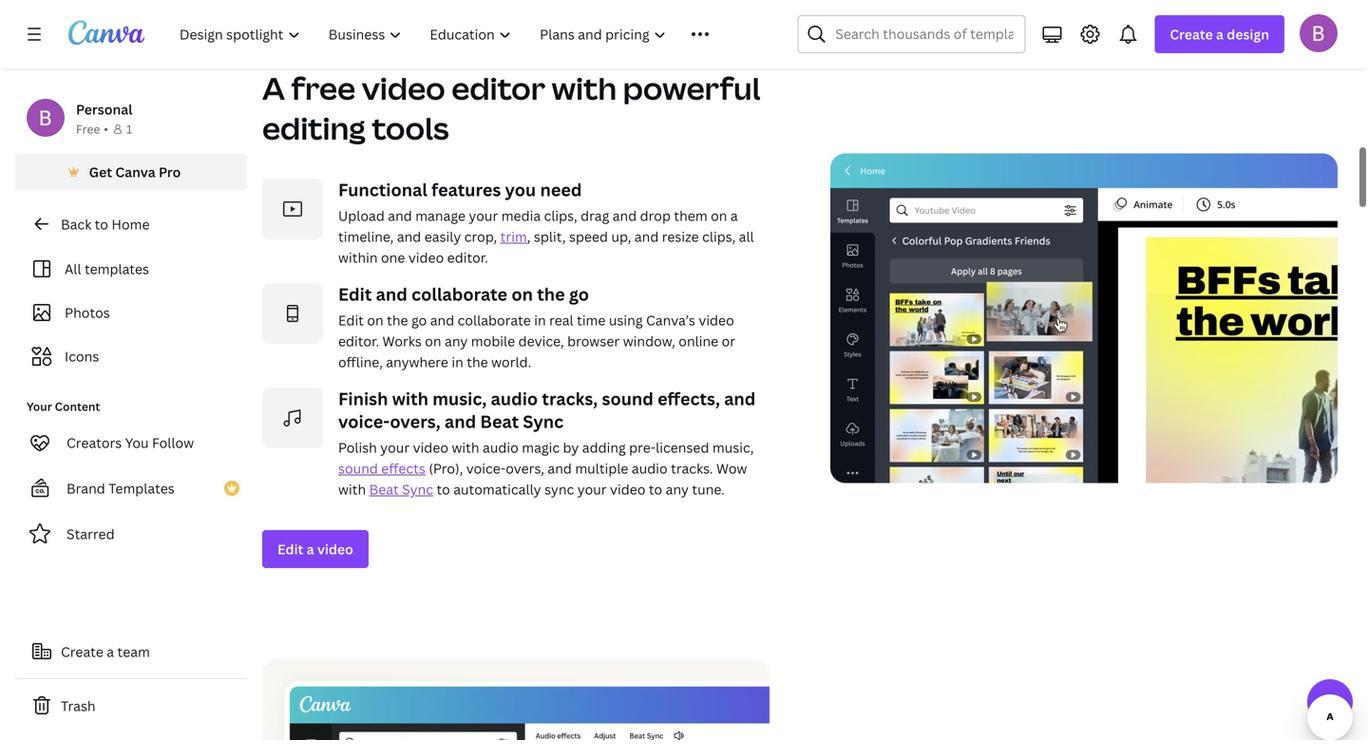 Task type: locate. For each thing, give the bounding box(es) containing it.
Search search field
[[836, 16, 1014, 52]]

None search field
[[798, 15, 1026, 53]]

create inside "button"
[[61, 643, 103, 661]]

0 vertical spatial beat
[[480, 410, 519, 434]]

video right 'free'
[[362, 68, 446, 109]]

0 horizontal spatial sound
[[338, 460, 378, 478]]

icons link
[[27, 338, 236, 375]]

1 horizontal spatial editor.
[[447, 249, 488, 267]]

, split, speed up, and resize clips, all within one video editor.
[[338, 228, 754, 267]]

a inside "dropdown button"
[[1217, 25, 1224, 43]]

1 vertical spatial clips,
[[703, 228, 736, 246]]

overs, inside finish with music, audio tracks, sound effects, and voice-overs, and beat sync
[[390, 410, 441, 434]]

clips, inside upload and manage your media clips, drag and drop them on a timeline, and easily crop,
[[544, 207, 578, 225]]

functional
[[338, 178, 428, 202]]

sync
[[545, 481, 574, 499]]

your
[[27, 399, 52, 414]]

multiple
[[575, 460, 629, 478]]

audio inside finish with music, audio tracks, sound effects, and voice-overs, and beat sync
[[491, 388, 538, 411]]

create for create a team
[[61, 643, 103, 661]]

1 vertical spatial in
[[452, 353, 464, 371]]

editor. down crop,
[[447, 249, 488, 267]]

1 horizontal spatial music,
[[713, 439, 754, 457]]

music, down anywhere
[[433, 388, 487, 411]]

overs, up effects
[[390, 410, 441, 434]]

on inside upload and manage your media clips, drag and drop them on a timeline, and easily crop,
[[711, 207, 728, 225]]

in right anywhere
[[452, 353, 464, 371]]

a free video editor with powerful editing tools
[[262, 68, 761, 149]]

edit and collaborate on the go edit on the go and collaborate in real time using canva's video editor. works on any mobile device, browser window, online or offline, anywhere in the world.
[[338, 283, 736, 371]]

audio down world.
[[491, 388, 538, 411]]

any
[[445, 332, 468, 350], [666, 481, 689, 499]]

on up device,
[[512, 283, 533, 306]]

trash
[[61, 697, 96, 715]]

sync down effects
[[402, 481, 434, 499]]

clips, inside , split, speed up, and resize clips, all within one video editor.
[[703, 228, 736, 246]]

online
[[679, 332, 719, 350]]

the down mobile
[[467, 353, 488, 371]]

video inside edit and collaborate on the go edit on the go and collaborate in real time using canva's video editor. works on any mobile device, browser window, online or offline, anywhere in the world.
[[699, 311, 735, 330]]

2 vertical spatial audio
[[632, 460, 668, 478]]

video up or
[[699, 311, 735, 330]]

go up works
[[412, 311, 427, 330]]

2 horizontal spatial the
[[537, 283, 565, 306]]

a
[[1217, 25, 1224, 43], [731, 207, 738, 225], [307, 541, 314, 559], [107, 643, 114, 661]]

1 horizontal spatial any
[[666, 481, 689, 499]]

creators you follow
[[67, 434, 194, 452]]

0 horizontal spatial your
[[381, 439, 410, 457]]

back to home link
[[15, 205, 247, 243]]

canva's
[[646, 311, 696, 330]]

editor.
[[447, 249, 488, 267], [338, 332, 379, 350]]

tracks,
[[542, 388, 598, 411]]

1 vertical spatial editor.
[[338, 332, 379, 350]]

0 vertical spatial your
[[469, 207, 498, 225]]

voice- up automatically
[[467, 460, 506, 478]]

top level navigation element
[[167, 15, 752, 53], [167, 15, 752, 53]]

sound effects link
[[338, 460, 426, 478]]

any inside edit and collaborate on the go edit on the go and collaborate in real time using canva's video editor. works on any mobile device, browser window, online or offline, anywhere in the world.
[[445, 332, 468, 350]]

to
[[95, 215, 108, 233], [437, 481, 450, 499], [649, 481, 663, 499]]

1 vertical spatial go
[[412, 311, 427, 330]]

and
[[388, 207, 412, 225], [613, 207, 637, 225], [397, 228, 421, 246], [635, 228, 659, 246], [376, 283, 408, 306], [430, 311, 455, 330], [725, 388, 756, 411], [445, 410, 476, 434], [548, 460, 572, 478]]

(pro), voice-overs, and multiple audio tracks. wow with
[[338, 460, 748, 499]]

2 vertical spatial edit
[[278, 541, 304, 559]]

1 vertical spatial collaborate
[[458, 311, 531, 330]]

in up device,
[[534, 311, 546, 330]]

any down tracks.
[[666, 481, 689, 499]]

bob builder image
[[1300, 14, 1338, 52]]

2 horizontal spatial your
[[578, 481, 607, 499]]

photos link
[[27, 295, 236, 331]]

video down easily
[[409, 249, 444, 267]]

timeline,
[[338, 228, 394, 246]]

0 horizontal spatial voice-
[[338, 410, 390, 434]]

0 horizontal spatial to
[[95, 215, 108, 233]]

0 vertical spatial audio
[[491, 388, 538, 411]]

on
[[711, 207, 728, 225], [512, 283, 533, 306], [367, 311, 384, 330], [425, 332, 442, 350]]

video down multiple
[[610, 481, 646, 499]]

sound down polish
[[338, 460, 378, 478]]

1 horizontal spatial to
[[437, 481, 450, 499]]

audio left magic
[[483, 439, 519, 457]]

world.
[[492, 353, 532, 371]]

collaborate
[[412, 283, 508, 306], [458, 311, 531, 330]]

clips, up split, at the top
[[544, 207, 578, 225]]

1 vertical spatial your
[[381, 439, 410, 457]]

1 horizontal spatial in
[[534, 311, 546, 330]]

voice- up polish
[[338, 410, 390, 434]]

edit for and
[[338, 283, 372, 306]]

0 vertical spatial sync
[[523, 410, 564, 434]]

functional features you need
[[338, 178, 582, 202]]

create
[[1171, 25, 1214, 43], [61, 643, 103, 661]]

1 horizontal spatial voice-
[[467, 460, 506, 478]]

trim link
[[501, 228, 527, 246]]

photos
[[65, 304, 110, 322]]

1 vertical spatial voice-
[[467, 460, 506, 478]]

1 vertical spatial music,
[[713, 439, 754, 457]]

your down multiple
[[578, 481, 607, 499]]

go up time
[[569, 283, 589, 306]]

create left the team
[[61, 643, 103, 661]]

and inside (pro), voice-overs, and multiple audio tracks. wow with
[[548, 460, 572, 478]]

on right them
[[711, 207, 728, 225]]

1 horizontal spatial the
[[467, 353, 488, 371]]

editor. up offline,
[[338, 332, 379, 350]]

a inside upload and manage your media clips, drag and drop them on a timeline, and easily crop,
[[731, 207, 738, 225]]

1 vertical spatial overs,
[[506, 460, 545, 478]]

the up works
[[387, 311, 408, 330]]

0 vertical spatial create
[[1171, 25, 1214, 43]]

with right the editor
[[552, 68, 617, 109]]

1 vertical spatial create
[[61, 643, 103, 661]]

music, up wow
[[713, 439, 754, 457]]

clips,
[[544, 207, 578, 225], [703, 228, 736, 246]]

1 vertical spatial the
[[387, 311, 408, 330]]

finish
[[338, 388, 388, 411]]

0 vertical spatial music,
[[433, 388, 487, 411]]

0 horizontal spatial go
[[412, 311, 427, 330]]

brand
[[67, 480, 105, 498]]

upload
[[338, 207, 385, 225]]

1 vertical spatial sync
[[402, 481, 434, 499]]

a inside "button"
[[107, 643, 114, 661]]

1 horizontal spatial go
[[569, 283, 589, 306]]

any left mobile
[[445, 332, 468, 350]]

a for video
[[307, 541, 314, 559]]

1 vertical spatial beat
[[369, 481, 399, 499]]

0 vertical spatial clips,
[[544, 207, 578, 225]]

1 vertical spatial audio
[[483, 439, 519, 457]]

beat
[[480, 410, 519, 434], [369, 481, 399, 499]]

beat up polish your video with audio magic by adding pre-licensed music, sound effects
[[480, 410, 519, 434]]

crop,
[[465, 228, 497, 246]]

•
[[104, 121, 108, 137]]

speed
[[569, 228, 608, 246]]

sync inside finish with music, audio tracks, sound effects, and voice-overs, and beat sync
[[523, 410, 564, 434]]

edit
[[338, 283, 372, 306], [338, 311, 364, 330], [278, 541, 304, 559]]

wow
[[717, 460, 748, 478]]

voice-
[[338, 410, 390, 434], [467, 460, 506, 478]]

1 horizontal spatial sound
[[602, 388, 654, 411]]

0 vertical spatial any
[[445, 332, 468, 350]]

sound
[[602, 388, 654, 411], [338, 460, 378, 478]]

one
[[381, 249, 405, 267]]

with down anywhere
[[392, 388, 429, 411]]

1 horizontal spatial your
[[469, 207, 498, 225]]

create inside "dropdown button"
[[1171, 25, 1214, 43]]

with down sound effects 'link'
[[338, 481, 366, 499]]

easily
[[425, 228, 461, 246]]

clips, left the all
[[703, 228, 736, 246]]

0 horizontal spatial editor.
[[338, 332, 379, 350]]

overs, down magic
[[506, 460, 545, 478]]

with up (pro), on the bottom of the page
[[452, 439, 480, 457]]

0 horizontal spatial overs,
[[390, 410, 441, 434]]

in
[[534, 311, 546, 330], [452, 353, 464, 371]]

drag
[[581, 207, 610, 225]]

manage
[[416, 207, 466, 225]]

with inside polish your video with audio magic by adding pre-licensed music, sound effects
[[452, 439, 480, 457]]

your up crop,
[[469, 207, 498, 225]]

0 horizontal spatial beat
[[369, 481, 399, 499]]

tracks.
[[671, 460, 714, 478]]

to down pre-
[[649, 481, 663, 499]]

1 horizontal spatial overs,
[[506, 460, 545, 478]]

create a design button
[[1155, 15, 1285, 53]]

0 horizontal spatial create
[[61, 643, 103, 661]]

and up anywhere
[[430, 311, 455, 330]]

the up real
[[537, 283, 565, 306]]

video inside a free video editor with powerful editing tools
[[362, 68, 446, 109]]

your up effects
[[381, 439, 410, 457]]

video up (pro), on the bottom of the page
[[413, 439, 449, 457]]

beat down sound effects 'link'
[[369, 481, 399, 499]]

audio down pre-
[[632, 460, 668, 478]]

to right back
[[95, 215, 108, 233]]

creators
[[67, 434, 122, 452]]

on up works
[[367, 311, 384, 330]]

1 horizontal spatial sync
[[523, 410, 564, 434]]

follow
[[152, 434, 194, 452]]

0 horizontal spatial clips,
[[544, 207, 578, 225]]

1 horizontal spatial beat
[[480, 410, 519, 434]]

to down (pro), on the bottom of the page
[[437, 481, 450, 499]]

sync up magic
[[523, 410, 564, 434]]

0 vertical spatial editor.
[[447, 249, 488, 267]]

a
[[262, 68, 285, 109]]

0 vertical spatial in
[[534, 311, 546, 330]]

popular music on canva video editor image
[[262, 660, 770, 741]]

your inside polish your video with audio magic by adding pre-licensed music, sound effects
[[381, 439, 410, 457]]

1 horizontal spatial clips,
[[703, 228, 736, 246]]

device,
[[519, 332, 564, 350]]

resize
[[662, 228, 699, 246]]

free
[[291, 68, 356, 109]]

sound up pre-
[[602, 388, 654, 411]]

0 vertical spatial voice-
[[338, 410, 390, 434]]

1 vertical spatial sound
[[338, 460, 378, 478]]

0 horizontal spatial the
[[387, 311, 408, 330]]

2 vertical spatial your
[[578, 481, 607, 499]]

and up sync
[[548, 460, 572, 478]]

create left design
[[1171, 25, 1214, 43]]

overs, inside (pro), voice-overs, and multiple audio tracks. wow with
[[506, 460, 545, 478]]

1 horizontal spatial create
[[1171, 25, 1214, 43]]

0 vertical spatial edit
[[338, 283, 372, 306]]

with inside finish with music, audio tracks, sound effects, and voice-overs, and beat sync
[[392, 388, 429, 411]]

0 vertical spatial sound
[[602, 388, 654, 411]]

with inside (pro), voice-overs, and multiple audio tracks. wow with
[[338, 481, 366, 499]]

0 horizontal spatial music,
[[433, 388, 487, 411]]

and up 'up,' at the top of the page
[[613, 207, 637, 225]]

go
[[569, 283, 589, 306], [412, 311, 427, 330]]

and up one
[[397, 228, 421, 246]]

2 vertical spatial the
[[467, 353, 488, 371]]

0 vertical spatial overs,
[[390, 410, 441, 434]]

sync
[[523, 410, 564, 434], [402, 481, 434, 499]]

and down drop
[[635, 228, 659, 246]]

0 horizontal spatial any
[[445, 332, 468, 350]]

0 horizontal spatial sync
[[402, 481, 434, 499]]



Task type: vqa. For each thing, say whether or not it's contained in the screenshot.
The Get
yes



Task type: describe. For each thing, give the bounding box(es) containing it.
pre-
[[629, 439, 656, 457]]

and up (pro), on the bottom of the page
[[445, 410, 476, 434]]

0 vertical spatial go
[[569, 283, 589, 306]]

video inside polish your video with audio magic by adding pre-licensed music, sound effects
[[413, 439, 449, 457]]

by
[[563, 439, 579, 457]]

them
[[674, 207, 708, 225]]

templates
[[85, 260, 149, 278]]

audio inside polish your video with audio magic by adding pre-licensed music, sound effects
[[483, 439, 519, 457]]

create a design
[[1171, 25, 1270, 43]]

pro
[[159, 163, 181, 181]]

audio inside (pro), voice-overs, and multiple audio tracks. wow with
[[632, 460, 668, 478]]

polish your video with audio magic by adding pre-licensed music, sound effects
[[338, 439, 754, 478]]

all
[[739, 228, 754, 246]]

brand templates link
[[15, 470, 247, 508]]

you
[[505, 178, 536, 202]]

finish with music, audio tracks, sound effects, and voice-overs, and beat sync
[[338, 388, 756, 434]]

editor. inside edit and collaborate on the go edit on the go and collaborate in real time using canva's video editor. works on any mobile device, browser window, online or offline, anywhere in the world.
[[338, 332, 379, 350]]

your inside upload and manage your media clips, drag and drop them on a timeline, and easily crop,
[[469, 207, 498, 225]]

need
[[540, 178, 582, 202]]

beat inside finish with music, audio tracks, sound effects, and voice-overs, and beat sync
[[480, 410, 519, 434]]

2 horizontal spatial to
[[649, 481, 663, 499]]

adding
[[583, 439, 626, 457]]

your content
[[27, 399, 100, 414]]

and right effects,
[[725, 388, 756, 411]]

sound inside finish with music, audio tracks, sound effects, and voice-overs, and beat sync
[[602, 388, 654, 411]]

anywhere
[[386, 353, 449, 371]]

using
[[609, 311, 643, 330]]

editor
[[452, 68, 546, 109]]

editing
[[262, 108, 366, 149]]

and down one
[[376, 283, 408, 306]]

get canva pro
[[89, 163, 181, 181]]

automatically
[[454, 481, 542, 499]]

create for create a design
[[1171, 25, 1214, 43]]

effects,
[[658, 388, 721, 411]]

powerful
[[623, 68, 761, 109]]

tools
[[372, 108, 449, 149]]

design
[[1228, 25, 1270, 43]]

canva
[[115, 163, 156, 181]]

within
[[338, 249, 378, 267]]

1
[[126, 121, 132, 137]]

free
[[76, 121, 100, 137]]

video down sound effects 'link'
[[317, 541, 354, 559]]

all
[[65, 260, 81, 278]]

finish with music, audio tracks, sound effects, and voice-overs, and beat sync image
[[262, 388, 323, 449]]

,
[[527, 228, 531, 246]]

free •
[[76, 121, 108, 137]]

team
[[117, 643, 150, 661]]

polish
[[338, 439, 377, 457]]

up,
[[612, 228, 632, 246]]

0 horizontal spatial in
[[452, 353, 464, 371]]

mobile
[[471, 332, 515, 350]]

all templates link
[[27, 251, 236, 287]]

time
[[577, 311, 606, 330]]

on up anywhere
[[425, 332, 442, 350]]

(pro),
[[429, 460, 463, 478]]

trim
[[501, 228, 527, 246]]

editor. inside , split, speed up, and resize clips, all within one video editor.
[[447, 249, 488, 267]]

back to home
[[61, 215, 150, 233]]

offline,
[[338, 353, 383, 371]]

back
[[61, 215, 91, 233]]

home
[[112, 215, 150, 233]]

video inside , split, speed up, and resize clips, all within one video editor.
[[409, 249, 444, 267]]

edit a video
[[278, 541, 354, 559]]

or
[[722, 332, 736, 350]]

window,
[[623, 332, 676, 350]]

voice- inside finish with music, audio tracks, sound effects, and voice-overs, and beat sync
[[338, 410, 390, 434]]

beat sync to automatically sync your video to any tune.
[[369, 481, 725, 499]]

music, inside polish your video with audio magic by adding pre-licensed music, sound effects
[[713, 439, 754, 457]]

features
[[432, 178, 501, 202]]

effects
[[381, 460, 426, 478]]

icons
[[65, 347, 99, 366]]

music, inside finish with music, audio tracks, sound effects, and voice-overs, and beat sync
[[433, 388, 487, 411]]

and down functional
[[388, 207, 412, 225]]

edit and collaborate on the go image
[[262, 283, 323, 344]]

upload and manage your media clips, drag and drop them on a timeline, and easily crop,
[[338, 207, 738, 246]]

magic
[[522, 439, 560, 457]]

a for design
[[1217, 25, 1224, 43]]

1 vertical spatial any
[[666, 481, 689, 499]]

starred
[[67, 525, 115, 543]]

and inside , split, speed up, and resize clips, all within one video editor.
[[635, 228, 659, 246]]

drop
[[640, 207, 671, 225]]

voice- inside (pro), voice-overs, and multiple audio tracks. wow with
[[467, 460, 506, 478]]

content
[[55, 399, 100, 414]]

brand templates
[[67, 480, 175, 498]]

0 vertical spatial collaborate
[[412, 283, 508, 306]]

licensed
[[656, 439, 710, 457]]

tune.
[[692, 481, 725, 499]]

creators you follow link
[[15, 424, 247, 462]]

with inside a free video editor with powerful editing tools
[[552, 68, 617, 109]]

starred link
[[15, 515, 247, 553]]

works
[[383, 332, 422, 350]]

real
[[550, 311, 574, 330]]

get
[[89, 163, 112, 181]]

create a team button
[[15, 633, 247, 671]]

1 vertical spatial edit
[[338, 311, 364, 330]]

templates
[[109, 480, 175, 498]]

edit a video link
[[262, 531, 369, 569]]

browser
[[568, 332, 620, 350]]

a for team
[[107, 643, 114, 661]]

functional features you need image
[[262, 179, 323, 240]]

trash link
[[15, 687, 247, 725]]

beat sync link
[[369, 481, 434, 499]]

you
[[125, 434, 149, 452]]

edit for a
[[278, 541, 304, 559]]

split,
[[534, 228, 566, 246]]

get canva pro button
[[15, 154, 247, 190]]

sound inside polish your video with audio magic by adding pre-licensed music, sound effects
[[338, 460, 378, 478]]

0 vertical spatial the
[[537, 283, 565, 306]]



